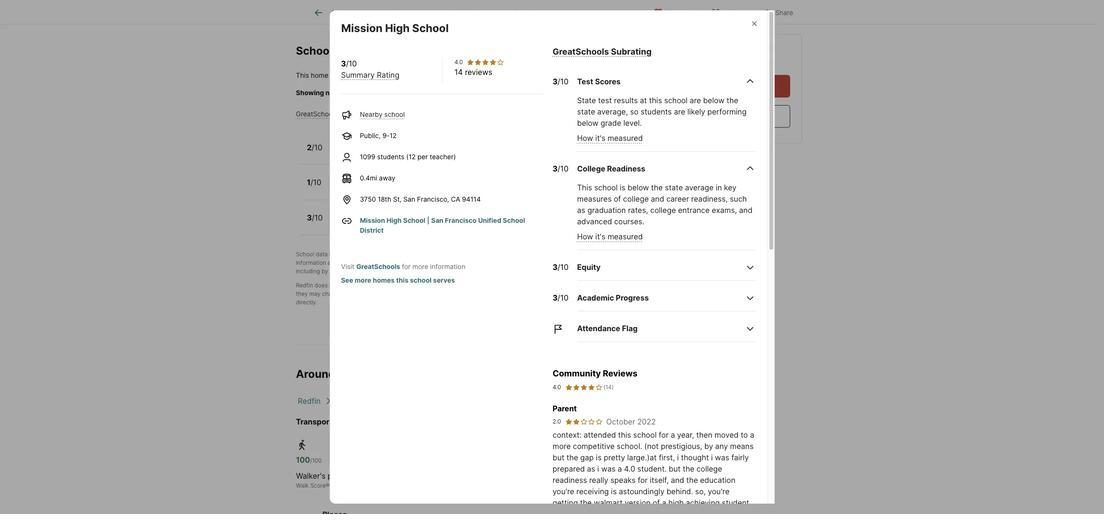 Task type: vqa. For each thing, say whether or not it's contained in the screenshot.
Was
yes



Task type: locate. For each thing, give the bounding box(es) containing it.
•
[[368, 149, 372, 157], [430, 149, 433, 157], [369, 184, 373, 192], [430, 184, 434, 192], [372, 219, 376, 227], [424, 219, 428, 227]]

0 horizontal spatial student.
[[637, 464, 667, 474]]

greatschools up step, at bottom left
[[368, 251, 404, 258]]

serves down away
[[375, 184, 396, 192]]

moved
[[715, 430, 739, 440]]

2 vertical spatial below
[[628, 183, 649, 192]]

2 horizontal spatial schools
[[567, 259, 587, 266]]

home left teacher)
[[410, 149, 428, 157]]

school inside context: attended this school for a year, then moved to a more competitive school. (not prestigious, by any means but the gap is pretty large.)at first, i thought i was fairly prepared as i was a 4.0 student. but the college readiness really speaks for itself, and the education you're receiving is astoundingly behind. so, you're getting the walmart version of a high achieving student. you're safe within the bubble of this school, b
[[633, 430, 657, 440]]

1 horizontal spatial below
[[628, 183, 649, 192]]

1 horizontal spatial unified
[[478, 216, 501, 224]]

1 vertical spatial be
[[415, 290, 421, 297]]

step,
[[384, 259, 397, 266]]

nearby down 18th
[[378, 219, 400, 227]]

1 how from the top
[[577, 134, 593, 143]]

this inside sanchez elementary school public, k-5 • serves this home • 0.4mi
[[397, 149, 409, 157]]

how it's measured link down the grade
[[577, 134, 643, 143]]

send
[[698, 112, 717, 121]]

measured down courses. at right
[[608, 232, 643, 241]]

school up st,
[[388, 174, 414, 183]]

1 horizontal spatial district
[[465, 71, 489, 79]]

san francisco unified school district link up check
[[370, 71, 489, 79]]

4.0 inside context: attended this school for a year, then moved to a more competitive school. (not prestigious, by any means but the gap is pretty large.)at first, i thought i was fairly prepared as i was a 4.0 student. but the college readiness really speaks for itself, and the education you're receiving is astoundingly behind. so, you're getting the walmart version of a high achieving student. you're safe within the bubble of this school, b
[[624, 464, 635, 474]]

school left data
[[296, 251, 314, 258]]

12 inside mission high school dialog
[[390, 131, 397, 139]]

districts,
[[615, 259, 638, 266]]

college readiness button
[[577, 156, 756, 182]]

greatschools summary rating
[[296, 110, 391, 118]]

1 horizontal spatial rating 4.0 out of 5 element
[[565, 383, 603, 392]]

0 vertical spatial serves
[[374, 149, 395, 157]]

around 1731 15th st
[[296, 368, 401, 381]]

|
[[427, 216, 429, 224]]

not inside school service boundaries are intended to be used as a reference only; they may change and are not
[[365, 290, 374, 297]]

a
[[733, 82, 738, 91], [718, 112, 723, 121], [407, 251, 411, 258], [367, 259, 370, 266], [589, 282, 592, 289], [671, 430, 675, 440], [750, 430, 754, 440], [618, 464, 622, 474], [662, 498, 666, 507]]

i right thought
[[711, 453, 713, 462]]

1 vertical spatial san francisco unified school district link
[[360, 216, 525, 234]]

1 vertical spatial not
[[365, 290, 374, 297]]

boundaries
[[484, 282, 514, 289]]

school inside san francisco unified school district
[[503, 216, 525, 224]]

/10
[[346, 59, 357, 68], [558, 77, 569, 86], [312, 143, 323, 152], [558, 164, 569, 174], [311, 178, 321, 187], [312, 213, 323, 222], [558, 263, 569, 272], [558, 293, 569, 303]]

be up contact
[[558, 282, 565, 289]]

2 horizontal spatial by
[[704, 441, 713, 451]]

school left districts,
[[596, 259, 614, 266]]

ca
[[451, 195, 460, 203]]

average
[[685, 183, 714, 192]]

1 measured from the top
[[608, 134, 643, 143]]

12 down 3750
[[363, 219, 370, 227]]

and down ","
[[399, 259, 409, 266]]

0 horizontal spatial state
[[577, 107, 595, 117]]

the inside 'guaranteed to be accurate. to verify school enrollment eligibility, contact the school district directly.'
[[572, 290, 580, 297]]

the down thought
[[683, 464, 695, 474]]

school
[[412, 22, 449, 35], [441, 71, 464, 79], [411, 138, 436, 148], [388, 174, 414, 183], [383, 209, 408, 218], [403, 216, 425, 224], [503, 216, 525, 224], [296, 251, 314, 258], [444, 282, 462, 289]]

a left high
[[662, 498, 666, 507]]

1 vertical spatial district
[[601, 290, 620, 297]]

1 horizontal spatial for
[[638, 475, 648, 485]]

version
[[625, 498, 651, 507]]

within
[[337, 71, 356, 79], [594, 509, 615, 514]]

2 horizontal spatial for
[[659, 430, 669, 440]]

visit greatschools for more information
[[341, 262, 465, 270]]

2 how it's measured from the top
[[577, 232, 643, 241]]

school up to
[[444, 282, 462, 289]]

0 vertical spatial how
[[577, 134, 593, 143]]

not down redfin does not endorse or guarantee this information.
[[365, 290, 374, 297]]

0 horizontal spatial 4.0
[[454, 58, 463, 65]]

1 horizontal spatial be
[[558, 282, 565, 289]]

0 vertical spatial rating 4.0 out of 5 element
[[467, 58, 504, 66]]

0 horizontal spatial students
[[377, 153, 404, 161]]

public, inside the everett middle school public, 6-8 • serves this home • 0.4mi
[[333, 184, 354, 192]]

measured for rates,
[[608, 232, 643, 241]]

you're up getting at right
[[553, 487, 574, 496]]

school down test scores dropdown button
[[664, 96, 688, 105]]

mission for mission high school |
[[360, 216, 385, 224]]

2 vertical spatial redfin
[[298, 396, 321, 406]]

nearby
[[360, 110, 383, 118], [378, 219, 400, 227]]

0.4mi away
[[360, 174, 395, 182]]

context:
[[553, 430, 582, 440]]

a up academic
[[589, 282, 592, 289]]

more right see
[[355, 276, 371, 284]]

october 2022
[[606, 417, 656, 426]]

0.4mi inside sanchez elementary school public, k-5 • serves this home • 0.4mi
[[435, 149, 453, 157]]

a up means
[[750, 430, 754, 440]]

school inside mission high school public, 9-12 • nearby school • 0.4mi
[[383, 209, 408, 218]]

high inside mission high school public, 9-12 • nearby school • 0.4mi
[[364, 209, 381, 218]]

be inside school service boundaries are intended to be used as a reference only; they may change and are not
[[558, 282, 565, 289]]

0 vertical spatial schools
[[535, 88, 559, 96]]

was
[[715, 453, 729, 462], [601, 464, 616, 474]]

not
[[329, 282, 338, 289], [365, 290, 374, 297]]

guaranteed to be accurate. to verify school enrollment eligibility, contact the school district directly.
[[296, 290, 620, 306]]

favorite button
[[646, 2, 700, 21]]

it's
[[595, 134, 606, 143], [595, 232, 606, 241]]

san up please
[[370, 71, 382, 79]]

courses.
[[614, 217, 645, 226]]

0 horizontal spatial their
[[434, 259, 446, 266]]

1 how it's measured link from the top
[[577, 134, 643, 143]]

as inside this school is below the state average in key measures of college and career readiness, such as graduation rates, college entrance exams, and advanced courses.
[[577, 206, 585, 215]]

request a tour button
[[665, 75, 790, 98]]

this inside this school is below the state average in key measures of college and career readiness, such as graduation rates, college entrance exams, and advanced courses.
[[577, 183, 592, 192]]

state test results at this school are below the state average, so students are likely performing below grade level.
[[577, 96, 747, 128]]

3750 18th st, san francisco, ca 94114
[[360, 195, 481, 203]]

• right 8
[[369, 184, 373, 192]]

greatschools up districts,
[[592, 251, 628, 258]]

as inside school service boundaries are intended to be used as a reference only; they may change and are not
[[581, 282, 587, 289]]

2 their from the left
[[532, 259, 544, 266]]

such
[[730, 194, 747, 204]]

serves for middle
[[375, 184, 396, 192]]

1 horizontal spatial this
[[577, 183, 592, 192]]

state down 'state'
[[577, 107, 595, 117]]

is inside this school is below the state average in key measures of college and career readiness, such as graduation rates, college entrance exams, and advanced courses.
[[620, 183, 626, 192]]

schools down renters on the right
[[567, 259, 587, 266]]

any
[[715, 441, 728, 451]]

information inside ", a nonprofit organization. redfin recommends buyers and renters use greatschools information and ratings as a"
[[296, 259, 326, 266]]

1 horizontal spatial information
[[430, 262, 465, 270]]

0 vertical spatial district
[[456, 88, 477, 96]]

1 their from the left
[[434, 259, 446, 266]]

how up college
[[577, 134, 593, 143]]

of right bubble
[[658, 509, 665, 514]]

0 vertical spatial students
[[641, 107, 672, 117]]

0 vertical spatial redfin
[[474, 251, 491, 258]]

/10 inside 3 /10 summary rating
[[346, 59, 357, 68]]

exams,
[[712, 206, 737, 215]]

school inside sanchez elementary school public, k-5 • serves this home • 0.4mi
[[411, 138, 436, 148]]

summary down schools.
[[340, 110, 369, 118]]

within down the walmart
[[594, 509, 615, 514]]

below down request
[[703, 96, 725, 105]]

measured down level.
[[608, 134, 643, 143]]

2 how from the top
[[577, 232, 593, 241]]

conduct
[[410, 259, 432, 266]]

scores
[[595, 77, 621, 86]]

1 horizontal spatial but
[[669, 464, 681, 474]]

first step, and conduct their own investigation to determine their desired schools or school districts, including by contacting and visiting the schools themselves.
[[296, 259, 638, 275]]

0.4mi right per
[[435, 149, 453, 157]]

1 vertical spatial 4.0
[[553, 384, 561, 391]]

0 vertical spatial summary
[[341, 70, 375, 80]]

rating 4.0 out of 5 element
[[467, 58, 504, 66], [565, 383, 603, 392]]

school.
[[617, 441, 642, 451]]

1 vertical spatial more
[[355, 276, 371, 284]]

high down 3750
[[364, 209, 381, 218]]

see
[[341, 276, 353, 284]]

0 vertical spatial it's
[[595, 134, 606, 143]]

walker's paradise walk score ®
[[296, 471, 358, 489]]

may
[[309, 290, 320, 297]]

public, up the provided
[[333, 219, 354, 227]]

0 vertical spatial schools
[[515, 9, 541, 17]]

investigation
[[460, 259, 494, 266]]

2 it's from the top
[[595, 232, 606, 241]]

1 vertical spatial how it's measured link
[[577, 232, 643, 241]]

2 how it's measured link from the top
[[577, 232, 643, 241]]

readiness
[[607, 164, 645, 174]]

home inside sanchez elementary school public, k-5 • serves this home • 0.4mi
[[410, 149, 428, 157]]

1 horizontal spatial students
[[641, 107, 672, 117]]

100 /100
[[296, 455, 322, 465]]

0.4mi inside the everett middle school public, 6-8 • serves this home • 0.4mi
[[436, 184, 453, 192]]

0 horizontal spatial within
[[337, 71, 356, 79]]

0 horizontal spatial 12
[[363, 219, 370, 227]]

0 vertical spatial measured
[[608, 134, 643, 143]]

how it's measured for graduation
[[577, 232, 643, 241]]

0 vertical spatial 12
[[390, 131, 397, 139]]

2 horizontal spatial below
[[703, 96, 725, 105]]

school down reference
[[582, 290, 600, 297]]

1 vertical spatial district
[[360, 226, 384, 234]]

be down information.
[[415, 290, 421, 297]]

public, for everett
[[333, 184, 354, 192]]

home for everett middle school
[[411, 184, 428, 192]]

as down measures
[[577, 206, 585, 215]]

3 inside 3 /10 summary rating
[[341, 59, 346, 68]]

schools tab
[[498, 1, 557, 24]]

by for first
[[322, 268, 328, 275]]

0 vertical spatial state
[[577, 107, 595, 117]]

district
[[465, 71, 489, 79], [360, 226, 384, 234]]

it's down the "advanced"
[[595, 232, 606, 241]]

2 horizontal spatial college
[[697, 464, 722, 474]]

used
[[567, 282, 580, 289]]

home up 3750 18th st, san francisco, ca 94114
[[411, 184, 428, 192]]

0 vertical spatial be
[[558, 282, 565, 289]]

to down information.
[[408, 290, 413, 297]]

this inside the everett middle school public, 6-8 • serves this home • 0.4mi
[[398, 184, 409, 192]]

0 horizontal spatial rating 4.0 out of 5 element
[[467, 58, 504, 66]]

grade
[[601, 118, 621, 128]]

0 vertical spatial how it's measured link
[[577, 134, 643, 143]]

district
[[456, 88, 477, 96], [601, 290, 620, 297]]

1 vertical spatial home
[[410, 149, 428, 157]]

0 vertical spatial not
[[329, 282, 338, 289]]

results
[[614, 96, 638, 105]]

it's for graduation
[[595, 232, 606, 241]]

1 horizontal spatial 9-
[[383, 131, 390, 139]]

public, inside mission high school public, 9-12 • nearby school • 0.4mi
[[333, 219, 354, 227]]

redfin inside ", a nonprofit organization. redfin recommends buyers and renters use greatschools information and ratings as a"
[[474, 251, 491, 258]]

was down any
[[715, 453, 729, 462]]

0 vertical spatial nearby
[[360, 110, 383, 118]]

1 it's from the top
[[595, 134, 606, 143]]

equity button
[[577, 254, 756, 281]]

attended
[[584, 430, 616, 440]]

the up schools.
[[358, 71, 368, 79]]

1 vertical spatial francisco
[[445, 216, 477, 224]]

2 horizontal spatial 4.0
[[624, 464, 635, 474]]

1 horizontal spatial not
[[365, 290, 374, 297]]

high for mission high school public, 9-12 • nearby school • 0.4mi
[[364, 209, 381, 218]]

to down recommends
[[496, 259, 501, 266]]

• right per
[[430, 149, 433, 157]]

100
[[296, 455, 310, 465]]

0 horizontal spatial be
[[415, 290, 421, 297]]

0 vertical spatial by
[[360, 251, 367, 258]]

by right the provided
[[360, 251, 367, 258]]

francisco,
[[417, 195, 449, 203]]

college
[[577, 164, 605, 174]]

3 /10 left college
[[553, 164, 569, 174]]

2 horizontal spatial san
[[431, 216, 443, 224]]

serves down elementary
[[374, 149, 395, 157]]

0.4mi inside mission high school dialog
[[360, 174, 377, 182]]

to up means
[[741, 430, 748, 440]]

redfin for redfin
[[298, 396, 321, 406]]

students
[[641, 107, 672, 117], [377, 153, 404, 161]]

high for mission high school
[[385, 22, 410, 35]]

1 vertical spatial by
[[322, 268, 328, 275]]

see more homes this school serves link
[[341, 276, 455, 284]]

district down '14 reviews'
[[456, 88, 477, 96]]

mission high school dialog
[[330, 10, 775, 514]]

9- down 3750
[[356, 219, 363, 227]]

high for mission high school |
[[387, 216, 402, 224]]

0 vertical spatial this
[[296, 71, 309, 79]]

1 vertical spatial san
[[403, 195, 415, 203]]

to inside the first step, and conduct their own investigation to determine their desired schools or school districts, including by contacting and visiting the schools themselves.
[[496, 259, 501, 266]]

and up desired
[[549, 251, 559, 258]]

school
[[433, 88, 454, 96], [664, 96, 688, 105], [384, 110, 405, 118], [594, 183, 618, 192], [402, 219, 422, 227], [596, 259, 614, 266], [410, 276, 432, 284], [474, 290, 492, 297], [582, 290, 600, 297], [633, 430, 657, 440]]

0.4mi up 'ca'
[[436, 184, 453, 192]]

student. up itself,
[[637, 464, 667, 474]]

1 horizontal spatial their
[[532, 259, 544, 266]]

rating up public, 9-12
[[371, 110, 391, 118]]

parent
[[553, 404, 577, 413]]

students down elementary
[[377, 153, 404, 161]]

public, inside mission high school dialog
[[360, 131, 381, 139]]

0.4mi up 8
[[360, 174, 377, 182]]

readiness,
[[691, 194, 728, 204]]

how up use
[[577, 232, 593, 241]]

directly.
[[296, 299, 317, 306]]

how it's measured for grade
[[577, 134, 643, 143]]

information inside mission high school dialog
[[430, 262, 465, 270]]

public, inside sanchez elementary school public, k-5 • serves this home • 0.4mi
[[333, 149, 354, 157]]

serves inside the everett middle school public, 6-8 • serves this home • 0.4mi
[[375, 184, 396, 192]]

high
[[385, 22, 410, 35], [364, 209, 381, 218], [387, 216, 402, 224]]

0 vertical spatial unified
[[417, 71, 440, 79]]

0 horizontal spatial district
[[360, 226, 384, 234]]

district right '14'
[[465, 71, 489, 79]]

0 vertical spatial but
[[553, 453, 564, 462]]

0 horizontal spatial this
[[296, 71, 309, 79]]

their down buyers
[[532, 259, 544, 266]]

this for this school is below the state average in key measures of college and career readiness, such as graduation rates, college entrance exams, and advanced courses.
[[577, 183, 592, 192]]

or down use
[[589, 259, 595, 266]]

so,
[[695, 487, 706, 496]]

0 horizontal spatial by
[[322, 268, 328, 275]]

itself,
[[650, 475, 669, 485]]

francisco inside san francisco unified school district
[[445, 216, 477, 224]]

st,
[[393, 195, 402, 203]]

how it's measured link
[[577, 134, 643, 143], [577, 232, 643, 241]]

1 horizontal spatial by
[[360, 251, 367, 258]]

9- down nearby school link
[[383, 131, 390, 139]]

2 measured from the top
[[608, 232, 643, 241]]

high
[[668, 498, 684, 507]]

home.
[[599, 88, 618, 96]]

0 horizontal spatial francisco
[[384, 71, 415, 79]]

by up does
[[322, 268, 328, 275]]

public, down the sanchez on the left
[[333, 149, 354, 157]]

1 how it's measured from the top
[[577, 134, 643, 143]]

school data is provided by greatschools
[[296, 251, 404, 258]]

for up astoundingly
[[638, 475, 648, 485]]

tab list
[[296, 0, 565, 24]]

0 vertical spatial more
[[412, 262, 428, 270]]

home
[[311, 71, 328, 79], [410, 149, 428, 157], [411, 184, 428, 192]]

1 vertical spatial was
[[601, 464, 616, 474]]

school up per
[[411, 138, 436, 148]]

1 vertical spatial serves
[[375, 184, 396, 192]]

only;
[[621, 282, 634, 289]]

sanchez
[[333, 138, 365, 148]]

achieving
[[686, 498, 720, 507]]

0 horizontal spatial not
[[329, 282, 338, 289]]

1 vertical spatial summary
[[340, 110, 369, 118]]

summary up schools.
[[341, 70, 375, 80]]

0 vertical spatial francisco
[[384, 71, 415, 79]]

4.0 up parent
[[553, 384, 561, 391]]

district down mission high school link
[[360, 226, 384, 234]]

contacting
[[330, 268, 358, 275]]

home inside the everett middle school public, 6-8 • serves this home • 0.4mi
[[411, 184, 428, 192]]

paradise
[[328, 471, 358, 481]]

2 vertical spatial more
[[553, 441, 571, 451]]

behind.
[[667, 487, 693, 496]]

all
[[526, 88, 533, 96]]

the inside state test results at this school are below the state average, so students are likely performing below grade level.
[[727, 96, 738, 105]]

more inside context: attended this school for a year, then moved to a more competitive school. (not prestigious, by any means but the gap is pretty large.)at first, i thought i was fairly prepared as i was a 4.0 student. but the college readiness really speaks for itself, and the education you're receiving is astoundingly behind. so, you're getting the walmart version of a high achieving student. you're safe within the bubble of this school, b
[[553, 441, 571, 451]]

schools inside schools tab
[[515, 9, 541, 17]]

schools
[[535, 88, 559, 96], [567, 259, 587, 266], [402, 268, 423, 275]]

information up including
[[296, 259, 326, 266]]

how it's measured link down the "advanced"
[[577, 232, 643, 241]]

greatschools link
[[356, 262, 400, 270]]

0 horizontal spatial was
[[601, 464, 616, 474]]

4.0 up speaks
[[624, 464, 635, 474]]

to up contact
[[551, 282, 557, 289]]

by inside the first step, and conduct their own investigation to determine their desired schools or school districts, including by contacting and visiting the schools themselves.
[[322, 268, 328, 275]]

use
[[581, 251, 591, 258]]

state inside this school is below the state average in key measures of college and career readiness, such as graduation rates, college entrance exams, and advanced courses.
[[665, 183, 683, 192]]

the up so,
[[686, 475, 698, 485]]

1 horizontal spatial college
[[650, 206, 676, 215]]

1 vertical spatial 9-
[[356, 219, 363, 227]]

redfin up they
[[296, 282, 313, 289]]

how it's measured link for grade
[[577, 134, 643, 143]]

teacher)
[[430, 153, 456, 161]]

2.0
[[553, 418, 561, 425]]

by inside context: attended this school for a year, then moved to a more competitive school. (not prestigious, by any means but the gap is pretty large.)at first, i thought i was fairly prepared as i was a 4.0 student. but the college readiness really speaks for itself, and the education you're receiving is astoundingly behind. so, you're getting the walmart version of a high achieving student. you're safe within the bubble of this school, b
[[704, 441, 713, 451]]

unified
[[417, 71, 440, 79], [478, 216, 501, 224]]

a left year,
[[671, 430, 675, 440]]

9- inside mission high school public, 9-12 • nearby school • 0.4mi
[[356, 219, 363, 227]]

as inside ", a nonprofit organization. redfin recommends buyers and renters use greatschools information and ratings as a"
[[359, 259, 366, 266]]

i right first, at the bottom right of page
[[677, 453, 679, 462]]

2 vertical spatial of
[[658, 509, 665, 514]]

public, for sanchez
[[333, 149, 354, 157]]

school inside state test results at this school are below the state average, so students are likely performing below grade level.
[[664, 96, 688, 105]]

this up st,
[[398, 184, 409, 192]]

is right gap on the bottom right of page
[[596, 453, 602, 462]]

/10 down renters on the right
[[558, 263, 569, 272]]

mission inside mission high school public, 9-12 • nearby school • 0.4mi
[[333, 209, 362, 218]]

nearby up public, 9-12
[[360, 110, 383, 118]]

serves inside sanchez elementary school public, k-5 • serves this home • 0.4mi
[[374, 149, 395, 157]]

college up rates,
[[623, 194, 649, 204]]

by
[[360, 251, 367, 258], [322, 268, 328, 275], [704, 441, 713, 451]]

0 vertical spatial was
[[715, 453, 729, 462]]

2 vertical spatial san
[[431, 216, 443, 224]]

it's for grade
[[595, 134, 606, 143]]

october
[[606, 417, 635, 426]]

as inside context: attended this school for a year, then moved to a more competitive school. (not prestigious, by any means but the gap is pretty large.)at first, i thought i was fairly prepared as i was a 4.0 student. but the college readiness really speaks for itself, and the education you're receiving is astoundingly behind. so, you're getting the walmart version of a high achieving student. you're safe within the bubble of this school, b
[[587, 464, 595, 474]]

school inside school service boundaries are intended to be used as a reference only; they may change and are not
[[444, 282, 462, 289]]

is
[[330, 71, 335, 79], [620, 183, 626, 192], [329, 251, 334, 258], [596, 453, 602, 462], [611, 487, 617, 496]]

school,
[[682, 509, 708, 514]]

state
[[577, 107, 595, 117], [665, 183, 683, 192]]

2 horizontal spatial i
[[711, 453, 713, 462]]

1 vertical spatial how
[[577, 232, 593, 241]]



Task type: describe. For each thing, give the bounding box(es) containing it.
to inside context: attended this school for a year, then moved to a more competitive school. (not prestigious, by any means but the gap is pretty large.)at first, i thought i was fairly prepared as i was a 4.0 student. but the college readiness really speaks for itself, and the education you're receiving is astoundingly behind. so, you're getting the walmart version of a high achieving student. you're safe within the bubble of this school, b
[[741, 430, 748, 440]]

verify
[[458, 290, 473, 297]]

below inside this school is below the state average in key measures of college and career readiness, such as graduation rates, college entrance exams, and advanced courses.
[[628, 183, 649, 192]]

(14)
[[603, 384, 614, 391]]

school inside the first step, and conduct their own investigation to determine their desired schools or school districts, including by contacting and visiting the schools themselves.
[[596, 259, 614, 266]]

• right 5
[[368, 149, 372, 157]]

0 vertical spatial within
[[337, 71, 356, 79]]

first,
[[659, 453, 675, 462]]

district inside 'guaranteed to be accurate. to verify school enrollment eligibility, contact the school district directly.'
[[601, 290, 620, 297]]

search link
[[313, 7, 354, 18]]

are up enrollment
[[516, 282, 524, 289]]

this down visit greatschools for more information at the left of the page
[[396, 276, 408, 284]]

this inside state test results at this school are below the state average, so students are likely performing below grade level.
[[649, 96, 662, 105]]

are left likely
[[674, 107, 685, 117]]

service
[[463, 282, 483, 289]]

walk
[[296, 482, 309, 489]]

this home is within the san francisco unified school district .
[[296, 71, 491, 79]]

everett middle school public, 6-8 • serves this home • 0.4mi
[[333, 174, 453, 192]]

is for below
[[620, 183, 626, 192]]

a left first
[[367, 259, 370, 266]]

serving
[[561, 88, 584, 96]]

progress
[[616, 293, 649, 303]]

0 horizontal spatial for
[[402, 262, 411, 270]]

1 horizontal spatial san
[[403, 195, 415, 203]]

how for this school is below the state average in key measures of college and career readiness, such as graduation rates, college entrance exams, and advanced courses.
[[577, 232, 593, 241]]

9- inside mission high school dialog
[[383, 131, 390, 139]]

and down such
[[739, 206, 753, 215]]

large.)at
[[627, 453, 657, 462]]

3 /10 summary rating
[[341, 59, 399, 80]]

12 inside mission high school public, 9-12 • nearby school • 0.4mi
[[363, 219, 370, 227]]

district inside san francisco unified school district
[[360, 226, 384, 234]]

greatschools subrating
[[553, 47, 652, 56]]

are up likely
[[690, 96, 701, 105]]

competitive
[[573, 441, 615, 451]]

a right send on the top of page
[[718, 112, 723, 121]]

year,
[[677, 430, 694, 440]]

how for state test results at this school are below the state average, so students are likely performing below grade level.
[[577, 134, 593, 143]]

nonprofit
[[412, 251, 437, 258]]

3750
[[360, 195, 376, 203]]

academic progress
[[577, 293, 649, 303]]

state inside state test results at this school are below the state average, so students are likely performing below grade level.
[[577, 107, 595, 117]]

1731
[[338, 368, 362, 381]]

nearby
[[326, 88, 348, 96]]

a inside school service boundaries are intended to be used as a reference only; they may change and are not
[[589, 282, 592, 289]]

k-
[[356, 149, 363, 157]]

send a message
[[698, 112, 758, 121]]

0 horizontal spatial unified
[[417, 71, 440, 79]]

mission high school |
[[360, 216, 431, 224]]

academic progress button
[[577, 285, 756, 312]]

reviews
[[465, 67, 492, 77]]

this up guaranteed
[[399, 282, 409, 289]]

students inside state test results at this school are below the state average, so students are likely performing below grade level.
[[641, 107, 672, 117]]

average,
[[597, 107, 628, 117]]

/10 left college
[[558, 164, 569, 174]]

school up showing nearby schools. please check the school district website to see all schools serving this home.
[[441, 71, 464, 79]]

1 vertical spatial rating
[[371, 110, 391, 118]]

rating 2.0 out of 5 element
[[565, 418, 603, 425]]

redfin does not endorse or guarantee this information.
[[296, 282, 442, 289]]

how it's measured link for graduation
[[577, 232, 643, 241]]

2 vertical spatial for
[[638, 475, 648, 485]]

school down please
[[384, 110, 405, 118]]

/10 left "everett"
[[311, 178, 321, 187]]

data
[[316, 251, 328, 258]]

a right ","
[[407, 251, 411, 258]]

0 vertical spatial home
[[311, 71, 328, 79]]

this down test
[[586, 88, 597, 96]]

school down service at the left bottom of the page
[[474, 290, 492, 297]]

prepared
[[553, 464, 585, 474]]

greatschools up test
[[553, 47, 609, 56]]

0 vertical spatial college
[[623, 194, 649, 204]]

• down 3750 18th st, san francisco, ca 94114
[[424, 219, 428, 227]]

3 /10 for this school is below the state average in key measures of college and career readiness, such as graduation rates, college entrance exams, and advanced courses.
[[553, 164, 569, 174]]

1 vertical spatial college
[[650, 206, 676, 215]]

the up safe
[[580, 498, 592, 507]]

summary inside 3 /10 summary rating
[[341, 70, 375, 80]]

college readiness
[[577, 164, 645, 174]]

showing nearby schools. please check the school district website to see all schools serving this home.
[[296, 88, 618, 96]]

0 vertical spatial 4.0
[[454, 58, 463, 65]]

1 vertical spatial schools
[[296, 44, 339, 57]]

and left career
[[651, 194, 664, 204]]

1 vertical spatial students
[[377, 153, 404, 161]]

test
[[577, 77, 593, 86]]

• down 3750
[[372, 219, 376, 227]]

1 horizontal spatial i
[[677, 453, 679, 462]]

0 horizontal spatial district
[[456, 88, 477, 96]]

is for provided
[[329, 251, 334, 258]]

serves for elementary
[[374, 149, 395, 157]]

3 /10 for public, 9-12 • nearby school • 0.4mi
[[307, 213, 323, 222]]

0 vertical spatial san
[[370, 71, 382, 79]]

3 /10 down used
[[553, 293, 569, 303]]

school left |
[[403, 216, 425, 224]]

rating inside 3 /10 summary rating
[[377, 70, 399, 80]]

enrollment
[[493, 290, 522, 297]]

san inside san francisco unified school district
[[431, 216, 443, 224]]

/10 left the sanchez on the left
[[312, 143, 323, 152]]

school inside this school is below the state average in key measures of college and career readiness, such as graduation rates, college entrance exams, and advanced courses.
[[594, 183, 618, 192]]

at
[[640, 96, 647, 105]]

0 vertical spatial san francisco unified school district link
[[370, 71, 489, 79]]

/10 down 1 /10 on the left
[[312, 213, 323, 222]]

context: attended this school for a year, then moved to a more competitive school. (not prestigious, by any means but the gap is pretty large.)at first, i thought i was fairly prepared as i was a 4.0 student. but the college readiness really speaks for itself, and the education you're receiving is astoundingly behind. so, you're getting the walmart version of a high achieving student. you're safe within the bubble of this school, b
[[553, 430, 755, 514]]

mission high school element
[[341, 10, 460, 35]]

1 vertical spatial of
[[653, 498, 660, 507]]

• up francisco,
[[430, 184, 434, 192]]

school down the overview
[[412, 22, 449, 35]]

visit
[[341, 262, 354, 270]]

in
[[716, 183, 722, 192]]

a left tour
[[733, 82, 738, 91]]

be inside 'guaranteed to be accurate. to verify school enrollment eligibility, contact the school district directly.'
[[415, 290, 421, 297]]

middle
[[362, 174, 387, 183]]

and inside context: attended this school for a year, then moved to a more competitive school. (not prestigious, by any means but the gap is pretty large.)at first, i thought i was fairly prepared as i was a 4.0 student. but the college readiness really speaks for itself, and the education you're receiving is astoundingly behind. so, you're getting the walmart version of a high achieving student. you're safe within the bubble of this school, b
[[671, 475, 684, 485]]

the inside the first step, and conduct their own investigation to determine their desired schools or school districts, including by contacting and visiting the schools themselves.
[[392, 268, 401, 275]]

reviews
[[603, 369, 638, 379]]

greatschools up the homes
[[356, 262, 400, 270]]

share
[[775, 8, 793, 16]]

6-
[[356, 184, 363, 192]]

, a nonprofit organization. redfin recommends buyers and renters use greatschools information and ratings as a
[[296, 251, 628, 266]]

rates,
[[628, 206, 648, 215]]

you're down education
[[708, 487, 730, 496]]

1 /10
[[307, 178, 321, 187]]

0 horizontal spatial or
[[363, 282, 369, 289]]

tab list containing search
[[296, 0, 565, 24]]

and up redfin does not endorse or guarantee this information.
[[360, 268, 370, 275]]

is for within
[[330, 71, 335, 79]]

/100
[[310, 457, 322, 464]]

are down the endorse at left bottom
[[355, 290, 364, 297]]

the inside this school is below the state average in key measures of college and career readiness, such as graduation rates, college entrance exams, and advanced courses.
[[651, 183, 663, 192]]

x-out button
[[703, 2, 750, 21]]

school inside the everett middle school public, 6-8 • serves this home • 0.4mi
[[388, 174, 414, 183]]

nearby inside mission high school public, 9-12 • nearby school • 0.4mi
[[378, 219, 400, 227]]

schools.
[[350, 88, 377, 96]]

a up speaks
[[618, 464, 622, 474]]

eligibility,
[[523, 290, 548, 297]]

college inside context: attended this school for a year, then moved to a more competitive school. (not prestigious, by any means but the gap is pretty large.)at first, i thought i was fairly prepared as i was a 4.0 student. but the college readiness really speaks for itself, and the education you're receiving is astoundingly behind. so, you're getting the walmart version of a high achieving student. you're safe within the bubble of this school, b
[[697, 464, 722, 474]]

speaks
[[611, 475, 636, 485]]

0 horizontal spatial but
[[553, 453, 564, 462]]

does
[[315, 282, 328, 289]]

nearby inside mission high school dialog
[[360, 110, 383, 118]]

ratings
[[339, 259, 358, 266]]

mission for mission high school public, 9-12 • nearby school • 0.4mi
[[333, 209, 362, 218]]

public, for mission
[[333, 219, 354, 227]]

1 horizontal spatial 4.0
[[553, 384, 561, 391]]

score
[[310, 482, 326, 489]]

to left see
[[505, 88, 512, 96]]

0 horizontal spatial i
[[597, 464, 599, 474]]

entrance
[[678, 206, 710, 215]]

school service boundaries are intended to be used as a reference only; they may change and are not
[[296, 282, 634, 297]]

contact
[[550, 290, 570, 297]]

this school is below the state average in key measures of college and career readiness, such as graduation rates, college entrance exams, and advanced courses.
[[577, 183, 753, 226]]

website
[[479, 88, 503, 96]]

redfin for redfin does not endorse or guarantee this information.
[[296, 282, 313, 289]]

transportation
[[296, 417, 351, 426]]

career
[[666, 194, 689, 204]]

overview
[[388, 9, 417, 17]]

by for context:
[[704, 441, 713, 451]]

you're down getting at right
[[553, 509, 574, 514]]

the down version
[[617, 509, 629, 514]]

this up school.
[[618, 430, 631, 440]]

so
[[630, 107, 639, 117]]

and up contacting
[[328, 259, 338, 266]]

around
[[296, 368, 335, 381]]

walmart
[[594, 498, 623, 507]]

greatschools subrating link
[[553, 47, 652, 56]]

academic
[[577, 293, 614, 303]]

school inside mission high school public, 9-12 • nearby school • 0.4mi
[[402, 219, 422, 227]]

/10 down used
[[558, 293, 569, 303]]

15th
[[364, 368, 388, 381]]

really
[[589, 475, 608, 485]]

0 vertical spatial student.
[[637, 464, 667, 474]]

within inside context: attended this school for a year, then moved to a more competitive school. (not prestigious, by any means but the gap is pretty large.)at first, i thought i was fairly prepared as i was a 4.0 student. but the college readiness really speaks for itself, and the education you're receiving is astoundingly behind. so, you're getting the walmart version of a high achieving student. you're safe within the bubble of this school, b
[[594, 509, 615, 514]]

greatschools inside ", a nonprofit organization. redfin recommends buyers and renters use greatschools information and ratings as a"
[[592, 251, 628, 258]]

home for sanchez elementary school
[[410, 149, 428, 157]]

overview tab
[[371, 1, 434, 24]]

1 horizontal spatial schools
[[535, 88, 559, 96]]

1099
[[360, 153, 375, 161]]

3 /10 down renters on the right
[[553, 263, 569, 272]]

the up prepared
[[567, 453, 578, 462]]

1 horizontal spatial more
[[412, 262, 428, 270]]

this for this home is within the san francisco unified school district .
[[296, 71, 309, 79]]

check
[[401, 88, 419, 96]]

determine
[[503, 259, 530, 266]]

0 vertical spatial below
[[703, 96, 725, 105]]

14
[[454, 67, 463, 77]]

unified inside san francisco unified school district
[[478, 216, 501, 224]]

see more homes this school serves
[[341, 276, 455, 284]]

message
[[725, 112, 758, 121]]

1 vertical spatial rating 4.0 out of 5 element
[[565, 383, 603, 392]]

1 vertical spatial below
[[577, 118, 599, 128]]

of inside this school is below the state average in key measures of college and career readiness, such as graduation rates, college entrance exams, and advanced courses.
[[614, 194, 621, 204]]

94114
[[462, 195, 481, 203]]

this down high
[[667, 509, 680, 514]]

the right check
[[421, 88, 431, 96]]

/10 up serving
[[558, 77, 569, 86]]

mission for mission high school
[[341, 22, 382, 35]]

recommends
[[493, 251, 528, 258]]

0 horizontal spatial schools
[[402, 268, 423, 275]]

0.4mi inside mission high school public, 9-12 • nearby school • 0.4mi
[[430, 219, 447, 227]]

3 /10 for state test results at this school are below the state average, so students are likely performing below grade level.
[[553, 77, 569, 86]]

greatschools down showing at left top
[[296, 110, 338, 118]]

0 vertical spatial district
[[465, 71, 489, 79]]

test scores
[[577, 77, 621, 86]]

and inside school service boundaries are intended to be used as a reference only; they may change and are not
[[343, 290, 353, 297]]

to inside school service boundaries are intended to be used as a reference only; they may change and are not
[[551, 282, 557, 289]]

to inside 'guaranteed to be accurate. to verify school enrollment eligibility, contact the school district directly.'
[[408, 290, 413, 297]]

is up the walmart
[[611, 487, 617, 496]]

elementary
[[367, 138, 409, 148]]

measured for level.
[[608, 134, 643, 143]]

,
[[404, 251, 406, 258]]

x-out
[[725, 8, 742, 16]]

or inside the first step, and conduct their own investigation to determine their desired schools or school districts, including by contacting and visiting the schools themselves.
[[589, 259, 595, 266]]

1 horizontal spatial student.
[[722, 498, 751, 507]]

school down conduct
[[410, 276, 432, 284]]

school right check
[[433, 88, 454, 96]]

amenities tab
[[434, 1, 498, 24]]

send a message button
[[665, 105, 790, 128]]

buyers
[[529, 251, 547, 258]]

themselves.
[[424, 268, 456, 275]]



